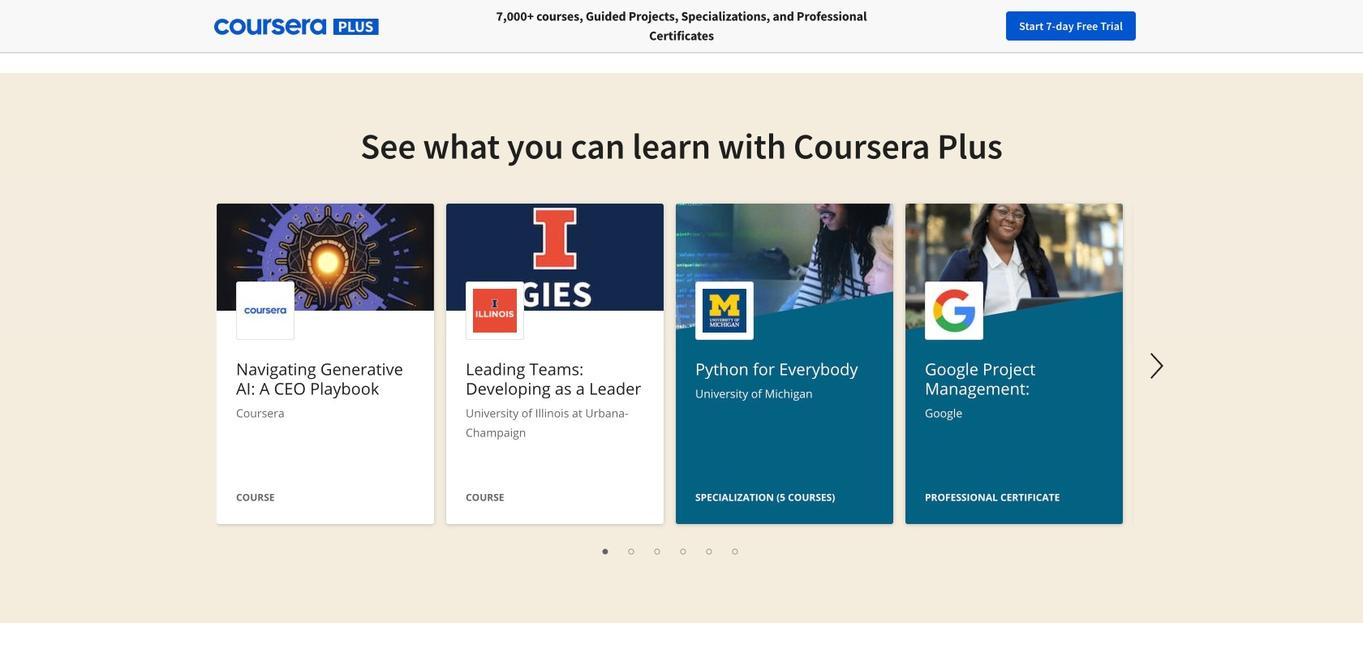 Task type: locate. For each thing, give the bounding box(es) containing it.
coursera plus image
[[214, 19, 379, 35]]

next slide image
[[1138, 347, 1177, 385]]

list
[[225, 541, 1118, 560]]

None search field
[[223, 10, 613, 43]]



Task type: vqa. For each thing, say whether or not it's contained in the screenshot.
bottom Course
no



